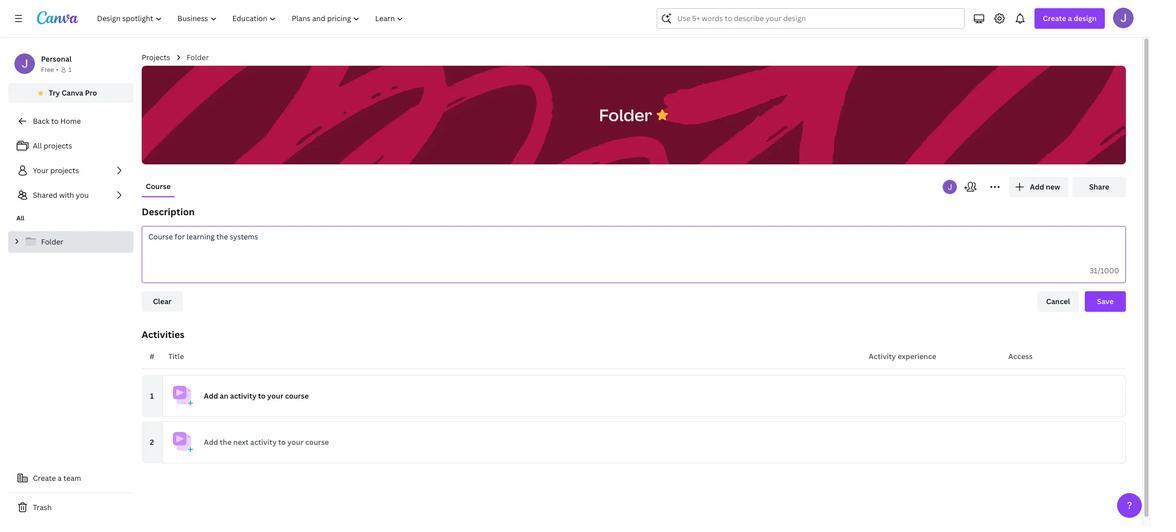 Task type: describe. For each thing, give the bounding box(es) containing it.
31 out of 1,000 characters used element
[[1090, 266, 1120, 275]]

share button
[[1073, 177, 1127, 197]]

an
[[220, 391, 228, 401]]

create a team button
[[8, 468, 134, 489]]

Add a description to help team members understand what this course is about. text field
[[142, 227, 1126, 259]]

free
[[41, 65, 54, 74]]

projects for all projects
[[44, 141, 72, 151]]

back to home
[[33, 116, 81, 126]]

projects for your projects
[[50, 165, 79, 175]]

jacob simon image
[[1114, 8, 1134, 28]]

create for create a team
[[33, 473, 56, 483]]

add an activity to your course button
[[162, 375, 1127, 417]]

course button
[[142, 177, 175, 196]]

you
[[76, 190, 89, 200]]

try canva pro
[[49, 88, 97, 98]]

list containing all projects
[[8, 136, 134, 206]]

clear
[[153, 296, 172, 306]]

team
[[63, 473, 81, 483]]

1 horizontal spatial folder
[[187, 52, 209, 62]]

personal
[[41, 54, 72, 64]]

add for add the next activity to your course
[[204, 437, 218, 447]]

/
[[1099, 266, 1101, 275]]

a for team
[[58, 473, 62, 483]]

your
[[33, 165, 49, 175]]

clear button
[[142, 291, 183, 312]]

course inside add an activity to your course dropdown button
[[285, 391, 309, 401]]

back to home link
[[8, 111, 134, 132]]

create a team
[[33, 473, 81, 483]]

cancel button
[[1038, 291, 1079, 312]]

your projects link
[[8, 160, 134, 181]]

top level navigation element
[[90, 8, 413, 29]]

create a design button
[[1035, 8, 1106, 29]]

activity inside add an activity to your course dropdown button
[[230, 391, 257, 401]]

save button
[[1086, 291, 1127, 312]]

your inside dropdown button
[[267, 391, 284, 401]]

2 vertical spatial folder
[[41, 237, 63, 247]]

all projects
[[33, 141, 72, 151]]

projects
[[142, 52, 170, 62]]

try canva pro button
[[8, 83, 134, 103]]

add new
[[1031, 182, 1061, 192]]

1 horizontal spatial folder link
[[187, 52, 209, 63]]

0 horizontal spatial folder link
[[8, 231, 134, 253]]

shared
[[33, 190, 57, 200]]

add for add an activity to your course
[[204, 391, 218, 401]]

experience
[[898, 351, 937, 361]]

add the next activity to your course
[[204, 437, 329, 447]]

2
[[150, 437, 154, 447]]

folder button
[[594, 99, 658, 131]]

cancel
[[1047, 296, 1071, 306]]

all projects link
[[8, 136, 134, 156]]

1 vertical spatial 1
[[150, 391, 154, 401]]

back
[[33, 116, 49, 126]]

a for design
[[1069, 13, 1073, 23]]



Task type: vqa. For each thing, say whether or not it's contained in the screenshot.
a in dropdown button
yes



Task type: locate. For each thing, give the bounding box(es) containing it.
free •
[[41, 65, 59, 74]]

1 vertical spatial course
[[305, 437, 329, 447]]

next
[[233, 437, 249, 447]]

projects inside "link"
[[44, 141, 72, 151]]

activity right next
[[250, 437, 277, 447]]

with
[[59, 190, 74, 200]]

course
[[146, 181, 171, 191]]

add for add new
[[1031, 182, 1045, 192]]

trash link
[[8, 497, 134, 518]]

add an activity to your course
[[204, 391, 309, 401]]

2 horizontal spatial folder
[[599, 104, 653, 126]]

0 vertical spatial activity
[[230, 391, 257, 401]]

1 down #
[[150, 391, 154, 401]]

0 horizontal spatial all
[[16, 214, 24, 222]]

0 vertical spatial folder
[[187, 52, 209, 62]]

1 vertical spatial a
[[58, 473, 62, 483]]

shared with you
[[33, 190, 89, 200]]

create inside button
[[33, 473, 56, 483]]

None search field
[[657, 8, 966, 29]]

0 vertical spatial folder link
[[187, 52, 209, 63]]

1 horizontal spatial your
[[288, 437, 304, 447]]

a left "design"
[[1069, 13, 1073, 23]]

description
[[142, 206, 195, 218]]

new
[[1047, 182, 1061, 192]]

folder link down shared with you link
[[8, 231, 134, 253]]

add new button
[[1010, 177, 1069, 197]]

activity
[[869, 351, 897, 361]]

0 horizontal spatial your
[[267, 391, 284, 401]]

2 vertical spatial to
[[278, 437, 286, 447]]

2 vertical spatial add
[[204, 437, 218, 447]]

0 horizontal spatial a
[[58, 473, 62, 483]]

access
[[1009, 351, 1033, 361]]

all
[[33, 141, 42, 151], [16, 214, 24, 222]]

1 horizontal spatial to
[[258, 391, 266, 401]]

0 vertical spatial a
[[1069, 13, 1073, 23]]

0 horizontal spatial to
[[51, 116, 59, 126]]

list
[[8, 136, 134, 206]]

home
[[60, 116, 81, 126]]

activity
[[230, 391, 257, 401], [250, 437, 277, 447]]

create
[[1044, 13, 1067, 23], [33, 473, 56, 483]]

a
[[1069, 13, 1073, 23], [58, 473, 62, 483]]

your projects
[[33, 165, 79, 175]]

1000
[[1101, 266, 1120, 275]]

1 horizontal spatial a
[[1069, 13, 1073, 23]]

31 / 1000
[[1090, 266, 1120, 275]]

all inside "link"
[[33, 141, 42, 151]]

try
[[49, 88, 60, 98]]

shared with you link
[[8, 185, 134, 206]]

0 vertical spatial course
[[285, 391, 309, 401]]

course
[[285, 391, 309, 401], [305, 437, 329, 447]]

1 vertical spatial create
[[33, 473, 56, 483]]

2 horizontal spatial to
[[278, 437, 286, 447]]

a inside create a design dropdown button
[[1069, 13, 1073, 23]]

create left "design"
[[1044, 13, 1067, 23]]

a inside create a team button
[[58, 473, 62, 483]]

0 vertical spatial to
[[51, 116, 59, 126]]

0 vertical spatial all
[[33, 141, 42, 151]]

all for all
[[16, 214, 24, 222]]

projects
[[44, 141, 72, 151], [50, 165, 79, 175]]

folder link
[[187, 52, 209, 63], [8, 231, 134, 253]]

•
[[56, 65, 59, 74]]

to right next
[[278, 437, 286, 447]]

Search search field
[[678, 9, 945, 28]]

0 vertical spatial add
[[1031, 182, 1045, 192]]

create a design
[[1044, 13, 1097, 23]]

to right an
[[258, 391, 266, 401]]

save
[[1098, 296, 1114, 306]]

1 horizontal spatial 1
[[150, 391, 154, 401]]

add left the
[[204, 437, 218, 447]]

1 vertical spatial activity
[[250, 437, 277, 447]]

trash
[[33, 502, 52, 512]]

add left new
[[1031, 182, 1045, 192]]

create left team in the bottom of the page
[[33, 473, 56, 483]]

share
[[1090, 182, 1110, 192]]

all for all projects
[[33, 141, 42, 151]]

0 horizontal spatial 1
[[68, 65, 72, 74]]

to right the back
[[51, 116, 59, 126]]

the
[[220, 437, 232, 447]]

0 horizontal spatial create
[[33, 473, 56, 483]]

to inside dropdown button
[[258, 391, 266, 401]]

31
[[1090, 266, 1099, 275]]

to
[[51, 116, 59, 126], [258, 391, 266, 401], [278, 437, 286, 447]]

1 vertical spatial folder
[[599, 104, 653, 126]]

folder inside button
[[599, 104, 653, 126]]

add
[[1031, 182, 1045, 192], [204, 391, 218, 401], [204, 437, 218, 447]]

projects link
[[142, 52, 170, 63]]

1 vertical spatial folder link
[[8, 231, 134, 253]]

canva
[[62, 88, 83, 98]]

1 horizontal spatial all
[[33, 141, 42, 151]]

1 vertical spatial projects
[[50, 165, 79, 175]]

pro
[[85, 88, 97, 98]]

0 vertical spatial projects
[[44, 141, 72, 151]]

0 vertical spatial 1
[[68, 65, 72, 74]]

1 right '•'
[[68, 65, 72, 74]]

projects right your
[[50, 165, 79, 175]]

create inside dropdown button
[[1044, 13, 1067, 23]]

folder
[[187, 52, 209, 62], [599, 104, 653, 126], [41, 237, 63, 247]]

title
[[169, 351, 184, 361]]

activities
[[142, 328, 185, 341]]

0 vertical spatial your
[[267, 391, 284, 401]]

design
[[1074, 13, 1097, 23]]

1 vertical spatial all
[[16, 214, 24, 222]]

your
[[267, 391, 284, 401], [288, 437, 304, 447]]

1 horizontal spatial create
[[1044, 13, 1067, 23]]

a left team in the bottom of the page
[[58, 473, 62, 483]]

create for create a design
[[1044, 13, 1067, 23]]

add left an
[[204, 391, 218, 401]]

activity experience
[[869, 351, 937, 361]]

folder link right projects link
[[187, 52, 209, 63]]

#
[[150, 351, 154, 361]]

0 vertical spatial create
[[1044, 13, 1067, 23]]

1 vertical spatial your
[[288, 437, 304, 447]]

0 horizontal spatial folder
[[41, 237, 63, 247]]

activity right an
[[230, 391, 257, 401]]

1 vertical spatial add
[[204, 391, 218, 401]]

1
[[68, 65, 72, 74], [150, 391, 154, 401]]

1 vertical spatial to
[[258, 391, 266, 401]]

projects down back to home
[[44, 141, 72, 151]]



